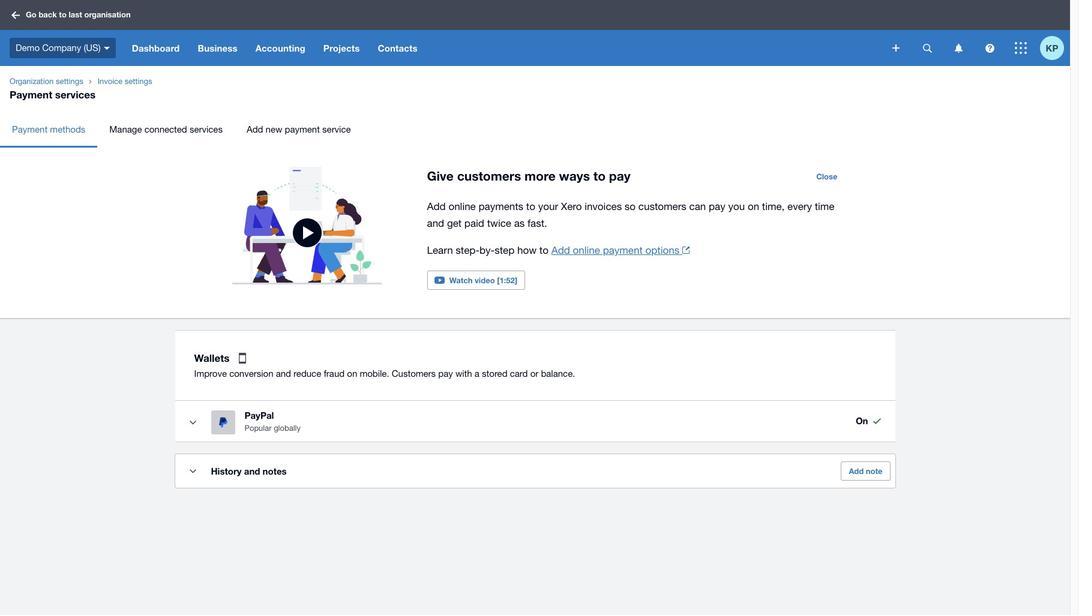 Task type: describe. For each thing, give the bounding box(es) containing it.
time,
[[763, 201, 785, 213]]

watch video [1:52] button
[[427, 271, 526, 290]]

get
[[447, 217, 462, 229]]

2 toggle button from the top
[[181, 460, 205, 484]]

mobile.
[[360, 369, 390, 379]]

go back to last organisation
[[26, 10, 131, 19]]

close button
[[810, 167, 845, 186]]

or
[[531, 369, 539, 379]]

contacts button
[[369, 30, 427, 66]]

balance.
[[541, 369, 576, 379]]

improve
[[194, 369, 227, 379]]

online inside add online payments to your xero invoices so customers can pay you on time, every time and get paid twice as fast.
[[449, 201, 476, 213]]

wallets
[[194, 352, 230, 365]]

contacts
[[378, 43, 418, 53]]

[1:52]
[[497, 276, 518, 285]]

1 horizontal spatial online
[[573, 244, 601, 256]]

projects
[[324, 43, 360, 53]]

accounting
[[256, 43, 306, 53]]

payments
[[479, 201, 524, 213]]

service
[[323, 124, 351, 135]]

a
[[475, 369, 480, 379]]

toggle image for first toggle 'dropdown button' from the top
[[190, 421, 196, 425]]

add new payment service link
[[235, 112, 363, 148]]

as
[[515, 217, 525, 229]]

(us)
[[84, 42, 101, 53]]

business button
[[189, 30, 247, 66]]

navigation containing payment methods
[[0, 112, 1071, 148]]

company
[[42, 42, 81, 53]]

organization
[[10, 77, 54, 86]]

stored
[[482, 369, 508, 379]]

to right how
[[540, 244, 549, 256]]

note
[[867, 467, 883, 476]]

1 horizontal spatial svg image
[[955, 44, 963, 53]]

history and notes
[[211, 466, 287, 477]]

on inside wallets improve conversion and reduce fraud on mobile. customers pay with a stored card or balance.
[[347, 369, 358, 379]]

globally
[[274, 424, 301, 433]]

organisation
[[84, 10, 131, 19]]

toggle image for 2nd toggle 'dropdown button' from the top
[[190, 469, 196, 474]]

manage connected services
[[109, 124, 223, 135]]

invoice settings link
[[93, 76, 157, 88]]

time
[[815, 201, 835, 213]]

add right how
[[552, 244, 571, 256]]

new
[[266, 124, 283, 135]]

kp button
[[1041, 30, 1071, 66]]

with
[[456, 369, 473, 379]]

add online payment options link
[[552, 244, 690, 256]]

conversion
[[230, 369, 274, 379]]

your
[[539, 201, 559, 213]]

invoice
[[98, 77, 123, 86]]

can
[[690, 201, 707, 213]]

options
[[646, 244, 680, 256]]

learn
[[427, 244, 453, 256]]

1 horizontal spatial payment
[[603, 244, 643, 256]]

go back to last organisation link
[[7, 4, 138, 26]]

card
[[510, 369, 528, 379]]

payment methods
[[12, 124, 85, 135]]

back
[[39, 10, 57, 19]]

wallets main content
[[0, 330, 1071, 503]]

add for add new payment service
[[247, 124, 263, 135]]

demo company (us)
[[16, 42, 101, 53]]

projects button
[[315, 30, 369, 66]]

customers
[[392, 369, 436, 379]]

paypal image
[[219, 418, 227, 428]]

payment methods link
[[0, 112, 97, 148]]

kp
[[1047, 42, 1059, 53]]

step-
[[456, 244, 480, 256]]

add new payment service
[[247, 124, 351, 135]]

manage
[[109, 124, 142, 135]]

add for add online payments to your xero invoices so customers can pay you on time, every time and get paid twice as fast.
[[427, 201, 446, 213]]

on
[[856, 416, 869, 426]]

services inside navigation
[[190, 124, 223, 135]]

wallets improve conversion and reduce fraud on mobile. customers pay with a stored card or balance.
[[194, 352, 576, 379]]

watch
[[450, 276, 473, 285]]

dashboard
[[132, 43, 180, 53]]

popular
[[245, 424, 272, 433]]

add note
[[850, 467, 883, 476]]

fast.
[[528, 217, 548, 229]]

to inside banner
[[59, 10, 67, 19]]

business
[[198, 43, 238, 53]]



Task type: vqa. For each thing, say whether or not it's contained in the screenshot.
bottommost online
yes



Task type: locate. For each thing, give the bounding box(es) containing it.
0 vertical spatial payment
[[285, 124, 320, 135]]

1 horizontal spatial customers
[[639, 201, 687, 213]]

you
[[729, 201, 746, 213]]

1 settings from the left
[[56, 77, 83, 86]]

0 horizontal spatial svg image
[[11, 11, 20, 19]]

notes
[[263, 466, 287, 477]]

services right 'connected' at the left
[[190, 124, 223, 135]]

how
[[518, 244, 537, 256]]

1 horizontal spatial pay
[[610, 169, 631, 184]]

0 horizontal spatial on
[[347, 369, 358, 379]]

online down xero
[[573, 244, 601, 256]]

settings right the invoice
[[125, 77, 152, 86]]

pay left 'with'
[[439, 369, 453, 379]]

on inside add online payments to your xero invoices so customers can pay you on time, every time and get paid twice as fast.
[[748, 201, 760, 213]]

toggle button left history
[[181, 460, 205, 484]]

paypal
[[245, 410, 274, 421]]

settings up the payment services at the top left of page
[[56, 77, 83, 86]]

fraud
[[324, 369, 345, 379]]

menu containing payment methods
[[0, 112, 1071, 148]]

connected
[[145, 124, 187, 135]]

online up 'get'
[[449, 201, 476, 213]]

add down "give"
[[427, 201, 446, 213]]

1 toggle button from the top
[[181, 411, 205, 435]]

give customers more ways to pay
[[427, 169, 631, 184]]

learn step-by-step how to add online payment options
[[427, 244, 680, 256]]

demo company (us) button
[[0, 30, 123, 66]]

1 horizontal spatial settings
[[125, 77, 152, 86]]

0 vertical spatial customers
[[457, 169, 521, 184]]

payment right the new
[[285, 124, 320, 135]]

and inside add online payments to your xero invoices so customers can pay you on time, every time and get paid twice as fast.
[[427, 217, 445, 229]]

on right "fraud"
[[347, 369, 358, 379]]

0 vertical spatial toggle image
[[190, 421, 196, 425]]

last
[[69, 10, 82, 19]]

manage connected services link
[[97, 112, 235, 148]]

payment down add online payments to your xero invoices so customers can pay you on time, every time and get paid twice as fast.
[[603, 244, 643, 256]]

on right you
[[748, 201, 760, 213]]

add
[[247, 124, 263, 135], [427, 201, 446, 213], [552, 244, 571, 256], [850, 467, 864, 476]]

1 horizontal spatial services
[[190, 124, 223, 135]]

2 horizontal spatial and
[[427, 217, 445, 229]]

dashboard link
[[123, 30, 189, 66]]

customers inside add online payments to your xero invoices so customers can pay you on time, every time and get paid twice as fast.
[[639, 201, 687, 213]]

banner containing kp
[[0, 0, 1071, 66]]

payment for payment services
[[10, 88, 52, 101]]

0 horizontal spatial pay
[[439, 369, 453, 379]]

toggle image left paypal icon
[[190, 421, 196, 425]]

add online payments to your xero invoices so customers can pay you on time, every time and get paid twice as fast.
[[427, 201, 835, 229]]

close
[[817, 172, 838, 181]]

and inside wallets improve conversion and reduce fraud on mobile. customers pay with a stored card or balance.
[[276, 369, 291, 379]]

go
[[26, 10, 37, 19]]

accounting button
[[247, 30, 315, 66]]

and left reduce
[[276, 369, 291, 379]]

2 vertical spatial and
[[244, 466, 260, 477]]

services
[[55, 88, 96, 101], [190, 124, 223, 135]]

xero
[[561, 201, 582, 213]]

invoices
[[585, 201, 622, 213]]

twice
[[488, 217, 512, 229]]

and
[[427, 217, 445, 229], [276, 369, 291, 379], [244, 466, 260, 477]]

payment left methods
[[12, 124, 48, 135]]

video
[[475, 276, 495, 285]]

1 vertical spatial and
[[276, 369, 291, 379]]

1 horizontal spatial and
[[276, 369, 291, 379]]

navigation
[[0, 112, 1071, 148]]

paid
[[465, 217, 485, 229]]

and left 'get'
[[427, 217, 445, 229]]

to inside add online payments to your xero invoices so customers can pay you on time, every time and get paid twice as fast.
[[527, 201, 536, 213]]

settings for invoice settings
[[125, 77, 152, 86]]

pay right can
[[709, 201, 726, 213]]

demo
[[16, 42, 40, 53]]

more
[[525, 169, 556, 184]]

step
[[495, 244, 515, 256]]

and left notes on the bottom of page
[[244, 466, 260, 477]]

0 horizontal spatial customers
[[457, 169, 521, 184]]

1 vertical spatial pay
[[709, 201, 726, 213]]

menu
[[0, 112, 1071, 148]]

0 horizontal spatial online
[[449, 201, 476, 213]]

1 vertical spatial payment
[[12, 124, 48, 135]]

so
[[625, 201, 636, 213]]

2 horizontal spatial pay
[[709, 201, 726, 213]]

toggle button
[[181, 411, 205, 435], [181, 460, 205, 484]]

1 vertical spatial services
[[190, 124, 223, 135]]

add left the new
[[247, 124, 263, 135]]

1 vertical spatial online
[[573, 244, 601, 256]]

1 toggle image from the top
[[190, 421, 196, 425]]

0 vertical spatial on
[[748, 201, 760, 213]]

pay
[[610, 169, 631, 184], [709, 201, 726, 213], [439, 369, 453, 379]]

payment inside "link"
[[12, 124, 48, 135]]

1 vertical spatial toggle image
[[190, 469, 196, 474]]

2 toggle image from the top
[[190, 469, 196, 474]]

2 vertical spatial pay
[[439, 369, 453, 379]]

0 vertical spatial toggle button
[[181, 411, 205, 435]]

toggle image
[[190, 421, 196, 425], [190, 469, 196, 474]]

payment for payment methods
[[12, 124, 48, 135]]

add for add note
[[850, 467, 864, 476]]

methods
[[50, 124, 85, 135]]

0 horizontal spatial settings
[[56, 77, 83, 86]]

payment down organization
[[10, 88, 52, 101]]

payment inside menu
[[285, 124, 320, 135]]

to
[[59, 10, 67, 19], [594, 169, 606, 184], [527, 201, 536, 213], [540, 244, 549, 256]]

0 vertical spatial payment
[[10, 88, 52, 101]]

invoice settings
[[98, 77, 152, 86]]

1 vertical spatial toggle button
[[181, 460, 205, 484]]

add note button
[[842, 462, 891, 481]]

online
[[449, 201, 476, 213], [573, 244, 601, 256]]

to left last
[[59, 10, 67, 19]]

0 horizontal spatial payment
[[285, 124, 320, 135]]

watch video [1:52]
[[450, 276, 518, 285]]

2 settings from the left
[[125, 77, 152, 86]]

customers up payments
[[457, 169, 521, 184]]

toggle button left paypal icon
[[181, 411, 205, 435]]

svg image
[[1016, 42, 1028, 54], [924, 44, 933, 53], [986, 44, 995, 53], [893, 44, 900, 52], [104, 47, 110, 50]]

1 vertical spatial svg image
[[955, 44, 963, 53]]

settings for organization settings
[[56, 77, 83, 86]]

every
[[788, 201, 813, 213]]

banner
[[0, 0, 1071, 66]]

add inside add online payments to your xero invoices so customers can pay you on time, every time and get paid twice as fast.
[[427, 201, 446, 213]]

organization settings link
[[5, 76, 88, 88]]

paypal popular globally
[[245, 410, 301, 433]]

payment services
[[10, 88, 96, 101]]

pay up so
[[610, 169, 631, 184]]

0 vertical spatial svg image
[[11, 11, 20, 19]]

to left your
[[527, 201, 536, 213]]

1 vertical spatial customers
[[639, 201, 687, 213]]

ways
[[560, 169, 590, 184]]

svg image inside demo company (us) popup button
[[104, 47, 110, 50]]

0 vertical spatial and
[[427, 217, 445, 229]]

add left note
[[850, 467, 864, 476]]

history
[[211, 466, 242, 477]]

1 vertical spatial on
[[347, 369, 358, 379]]

1 vertical spatial payment
[[603, 244, 643, 256]]

payment
[[285, 124, 320, 135], [603, 244, 643, 256]]

customers
[[457, 169, 521, 184], [639, 201, 687, 213]]

0 vertical spatial services
[[55, 88, 96, 101]]

0 horizontal spatial services
[[55, 88, 96, 101]]

pay inside wallets improve conversion and reduce fraud on mobile. customers pay with a stored card or balance.
[[439, 369, 453, 379]]

customers right so
[[639, 201, 687, 213]]

add inside menu
[[247, 124, 263, 135]]

0 horizontal spatial and
[[244, 466, 260, 477]]

0 vertical spatial online
[[449, 201, 476, 213]]

reduce
[[294, 369, 321, 379]]

settings
[[56, 77, 83, 86], [125, 77, 152, 86]]

svg image inside 'go back to last organisation' link
[[11, 11, 20, 19]]

1 horizontal spatial on
[[748, 201, 760, 213]]

to right ways
[[594, 169, 606, 184]]

services down organization settings link
[[55, 88, 96, 101]]

0 vertical spatial pay
[[610, 169, 631, 184]]

payment
[[10, 88, 52, 101], [12, 124, 48, 135]]

add inside 'button'
[[850, 467, 864, 476]]

svg image
[[11, 11, 20, 19], [955, 44, 963, 53]]

toggle image left history
[[190, 469, 196, 474]]

on
[[748, 201, 760, 213], [347, 369, 358, 379]]

pay inside add online payments to your xero invoices so customers can pay you on time, every time and get paid twice as fast.
[[709, 201, 726, 213]]

organization settings
[[10, 77, 83, 86]]

give
[[427, 169, 454, 184]]

by-
[[480, 244, 495, 256]]



